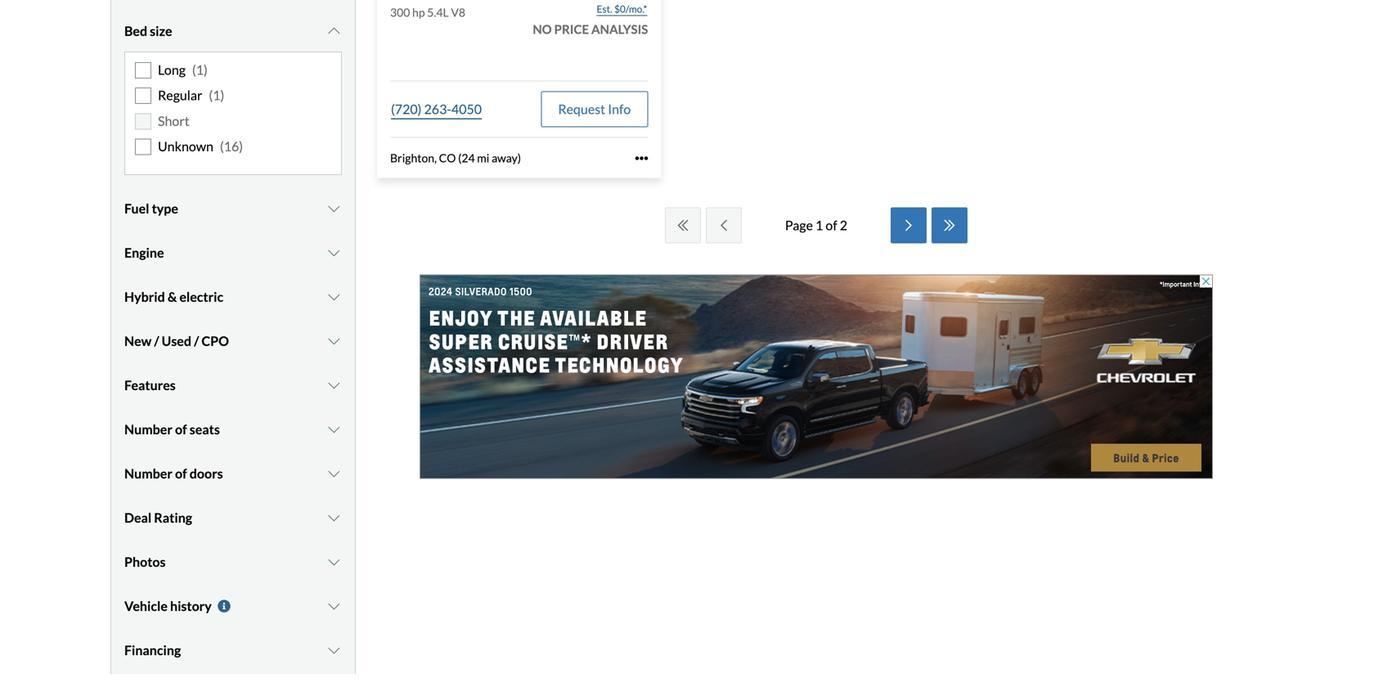 Task type: describe. For each thing, give the bounding box(es) containing it.
request
[[558, 101, 606, 117]]

long
[[158, 62, 186, 78]]

(720) 263-4050 button
[[390, 91, 483, 127]]

short
[[158, 113, 190, 129]]

(1) for regular (1)
[[209, 87, 224, 103]]

mi
[[477, 151, 490, 165]]

bed size button
[[124, 11, 342, 52]]

rating
[[154, 510, 192, 526]]

number of doors
[[124, 465, 223, 481]]

unknown
[[158, 138, 214, 154]]

deal rating
[[124, 510, 192, 526]]

deal rating button
[[124, 497, 342, 538]]

hybrid & electric
[[124, 289, 224, 305]]

263-
[[424, 101, 452, 117]]

hybrid & electric button
[[124, 276, 342, 317]]

chevron down image for of
[[326, 467, 342, 480]]

new / used / cpo button
[[124, 321, 342, 362]]

0 vertical spatial of
[[826, 217, 838, 233]]

doors
[[190, 465, 223, 481]]

page 1 of 2
[[786, 217, 848, 233]]

(720) 263-4050
[[391, 101, 482, 117]]

type
[[152, 200, 178, 216]]

history
[[170, 598, 212, 614]]

fuel type button
[[124, 188, 342, 229]]

chevron right image
[[901, 219, 917, 232]]

chevron left image
[[716, 219, 732, 232]]

fuel
[[124, 200, 149, 216]]

bed size
[[124, 23, 172, 39]]

of for seats
[[175, 421, 187, 437]]

deal
[[124, 510, 152, 526]]

cpo
[[202, 333, 229, 349]]

number of seats button
[[124, 409, 342, 450]]

engine
[[124, 244, 164, 260]]

est. $0/mo.* button
[[596, 1, 648, 17]]

est. $0/mo.* no price analysis
[[533, 3, 648, 37]]

no
[[533, 22, 552, 37]]

(720)
[[391, 101, 422, 117]]

chevron down image inside the 'financing' dropdown button
[[326, 644, 342, 657]]

chevron down image for new / used / cpo
[[326, 335, 342, 348]]

analysis
[[592, 22, 648, 37]]

2
[[840, 217, 848, 233]]

chevron double right image
[[942, 219, 958, 232]]

300 hp 5.4l v8
[[390, 5, 466, 19]]

$0/mo.*
[[615, 3, 648, 15]]

&
[[168, 289, 177, 305]]

chevron down image for features
[[326, 379, 342, 392]]

fuel type
[[124, 200, 178, 216]]

chevron down image for &
[[326, 290, 342, 303]]

co
[[439, 151, 456, 165]]

vehicle history button
[[124, 586, 342, 627]]

chevron down image for photos
[[326, 555, 342, 569]]

chevron down image for fuel type
[[326, 202, 342, 215]]

regular
[[158, 87, 202, 103]]

v8
[[451, 5, 466, 19]]

features
[[124, 377, 176, 393]]



Task type: vqa. For each thing, say whether or not it's contained in the screenshot.
2021 Honda CR-V . I'm in the 78745
no



Task type: locate. For each thing, give the bounding box(es) containing it.
features button
[[124, 365, 342, 406]]

(1)
[[192, 62, 208, 78], [209, 87, 224, 103]]

of
[[826, 217, 838, 233], [175, 421, 187, 437], [175, 465, 187, 481]]

(1) up regular (1)
[[192, 62, 208, 78]]

2 chevron down image from the top
[[326, 246, 342, 259]]

info circle image
[[216, 600, 232, 613]]

long (1)
[[158, 62, 208, 78]]

number inside number of seats 'dropdown button'
[[124, 421, 173, 437]]

2 number from the top
[[124, 465, 173, 481]]

chevron down image for deal rating
[[326, 511, 342, 524]]

1 number from the top
[[124, 421, 173, 437]]

1 vertical spatial of
[[175, 421, 187, 437]]

info
[[608, 101, 631, 117]]

(16)
[[220, 138, 243, 154]]

price
[[555, 22, 589, 37]]

of inside dropdown button
[[175, 465, 187, 481]]

0 horizontal spatial (1)
[[192, 62, 208, 78]]

chevron down image inside features dropdown button
[[326, 379, 342, 392]]

4 chevron down image from the top
[[326, 423, 342, 436]]

1 vertical spatial (1)
[[209, 87, 224, 103]]

chevron down image inside deal rating dropdown button
[[326, 511, 342, 524]]

4 chevron down image from the top
[[326, 467, 342, 480]]

new
[[124, 333, 152, 349]]

electric
[[180, 289, 224, 305]]

(1) right regular
[[209, 87, 224, 103]]

request info button
[[541, 91, 648, 127]]

seats
[[190, 421, 220, 437]]

1 chevron down image from the top
[[326, 25, 342, 38]]

1 vertical spatial number
[[124, 465, 173, 481]]

hybrid
[[124, 289, 165, 305]]

chevron down image inside photos dropdown button
[[326, 555, 342, 569]]

page
[[786, 217, 813, 233]]

5.4l
[[427, 5, 449, 19]]

300
[[390, 5, 410, 19]]

(24
[[458, 151, 475, 165]]

chevron down image inside bed size dropdown button
[[326, 25, 342, 38]]

financing
[[124, 642, 181, 658]]

4050
[[452, 101, 482, 117]]

chevron down image
[[326, 202, 342, 215], [326, 335, 342, 348], [326, 379, 342, 392], [326, 423, 342, 436], [326, 511, 342, 524], [326, 555, 342, 569], [326, 600, 342, 613]]

chevron down image inside engine dropdown button
[[326, 246, 342, 259]]

photos button
[[124, 542, 342, 582]]

chevron down image inside number of seats 'dropdown button'
[[326, 423, 342, 436]]

brighton, co (24 mi away)
[[390, 151, 521, 165]]

unknown (16)
[[158, 138, 243, 154]]

size
[[150, 23, 172, 39]]

regular (1)
[[158, 87, 224, 103]]

est.
[[597, 3, 613, 15]]

(1) for long (1)
[[192, 62, 208, 78]]

chevron down image for number of seats
[[326, 423, 342, 436]]

number
[[124, 421, 173, 437], [124, 465, 173, 481]]

chevron double left image
[[675, 219, 691, 232]]

/ left cpo
[[194, 333, 199, 349]]

5 chevron down image from the top
[[326, 511, 342, 524]]

number for number of doors
[[124, 465, 173, 481]]

7 chevron down image from the top
[[326, 600, 342, 613]]

vehicle history
[[124, 598, 212, 614]]

number of doors button
[[124, 453, 342, 494]]

3 chevron down image from the top
[[326, 290, 342, 303]]

chevron down image inside "hybrid & electric" "dropdown button"
[[326, 290, 342, 303]]

bed
[[124, 23, 147, 39]]

number up deal rating
[[124, 465, 173, 481]]

brighton,
[[390, 151, 437, 165]]

0 horizontal spatial /
[[154, 333, 159, 349]]

engine button
[[124, 232, 342, 273]]

chevron down image
[[326, 25, 342, 38], [326, 246, 342, 259], [326, 290, 342, 303], [326, 467, 342, 480], [326, 644, 342, 657]]

vehicle
[[124, 598, 168, 614]]

number for number of seats
[[124, 421, 173, 437]]

chevron down image for size
[[326, 25, 342, 38]]

/
[[154, 333, 159, 349], [194, 333, 199, 349]]

2 chevron down image from the top
[[326, 335, 342, 348]]

of for doors
[[175, 465, 187, 481]]

/ right new
[[154, 333, 159, 349]]

used
[[162, 333, 191, 349]]

1 horizontal spatial (1)
[[209, 87, 224, 103]]

number of seats
[[124, 421, 220, 437]]

1
[[816, 217, 824, 233]]

chevron down image inside fuel type dropdown button
[[326, 202, 342, 215]]

hp
[[413, 5, 425, 19]]

of right the 1
[[826, 217, 838, 233]]

financing button
[[124, 630, 342, 671]]

chevron down image inside new / used / cpo dropdown button
[[326, 335, 342, 348]]

number down features
[[124, 421, 173, 437]]

1 chevron down image from the top
[[326, 202, 342, 215]]

3 chevron down image from the top
[[326, 379, 342, 392]]

5 chevron down image from the top
[[326, 644, 342, 657]]

of inside 'dropdown button'
[[175, 421, 187, 437]]

photos
[[124, 554, 166, 570]]

of left "seats"
[[175, 421, 187, 437]]

6 chevron down image from the top
[[326, 555, 342, 569]]

request info
[[558, 101, 631, 117]]

2 vertical spatial of
[[175, 465, 187, 481]]

away)
[[492, 151, 521, 165]]

1 horizontal spatial /
[[194, 333, 199, 349]]

2 / from the left
[[194, 333, 199, 349]]

number inside the number of doors dropdown button
[[124, 465, 173, 481]]

of left the doors
[[175, 465, 187, 481]]

ellipsis h image
[[635, 152, 648, 165]]

0 vertical spatial (1)
[[192, 62, 208, 78]]

advertisement region
[[420, 274, 1214, 479]]

1 / from the left
[[154, 333, 159, 349]]

chevron down image inside the number of doors dropdown button
[[326, 467, 342, 480]]

new / used / cpo
[[124, 333, 229, 349]]

0 vertical spatial number
[[124, 421, 173, 437]]



